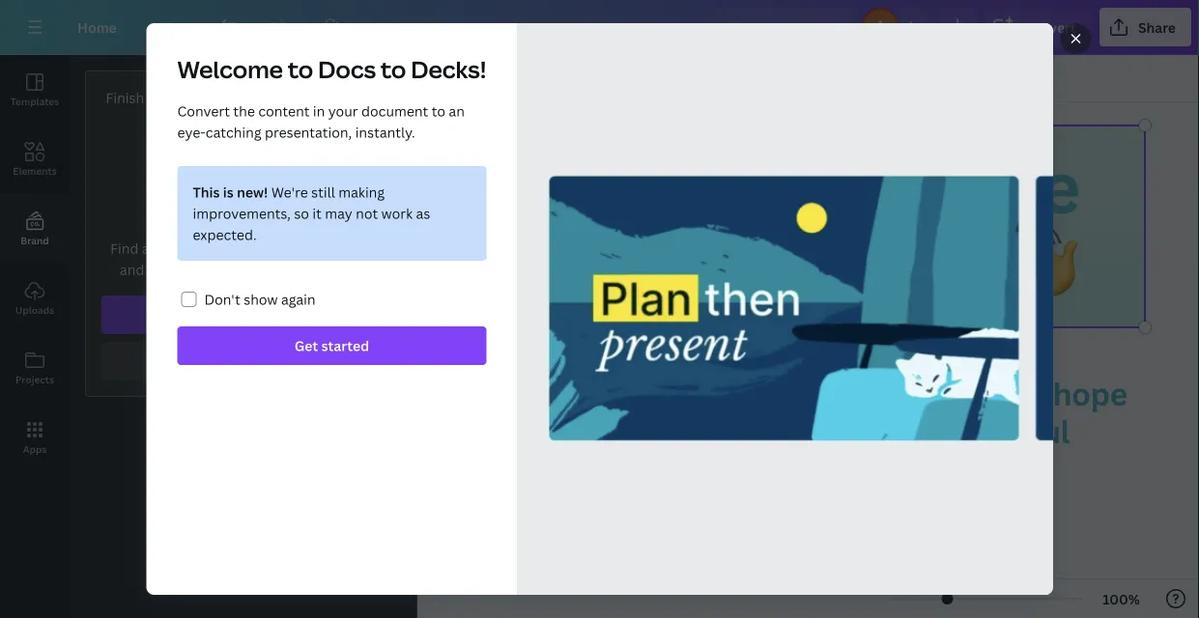 Task type: vqa. For each thing, say whether or not it's contained in the screenshot.
the topmost in
yes



Task type: locate. For each thing, give the bounding box(es) containing it.
kit left 'started'
[[295, 352, 313, 371]]

in left one
[[297, 239, 309, 258]]

0 vertical spatial and
[[313, 88, 338, 107]]

try inside main menu bar
[[747, 18, 768, 36]]

welcome
[[775, 138, 1080, 235]]

0 vertical spatial try canva pro button
[[714, 8, 853, 46]]

kit
[[292, 88, 310, 107], [295, 352, 313, 371]]

we
[[646, 507, 669, 532]]

a
[[506, 138, 555, 235]]

brand left get
[[252, 352, 292, 371]]

think
[[674, 507, 715, 532]]

hide image
[[417, 290, 429, 383]]

docs for canva
[[822, 212, 992, 310]]

0 vertical spatial convert
[[1023, 18, 1077, 36]]

templates
[[11, 95, 59, 108], [209, 110, 277, 128]]

this is new!
[[193, 183, 268, 202]]

of
[[161, 239, 174, 258]]

we're for expected.
[[271, 183, 308, 202]]

place
[[340, 239, 376, 258]]

you right have
[[859, 373, 913, 415]]

to canva docs 👋
[[506, 212, 1078, 310]]

we're up so
[[271, 183, 308, 202]]

0 vertical spatial pro
[[815, 18, 838, 36]]

in
[[313, 102, 325, 120], [297, 239, 309, 258]]

convert inside button
[[1023, 18, 1077, 36]]

welcome
[[177, 54, 283, 85]]

canva
[[771, 18, 812, 36], [594, 212, 806, 310], [233, 306, 274, 324], [704, 410, 794, 452]]

convert inside convert the content in your document to an eye-catching presentation, instantly.
[[177, 102, 230, 120]]

this
[[193, 183, 220, 202]]

0 vertical spatial up
[[196, 88, 213, 107]]

kit inside finish setting up your brand kit and brand templates
[[292, 88, 310, 107]]

you
[[859, 373, 913, 415], [472, 410, 526, 452]]

kit inside button
[[295, 352, 313, 371]]

0 horizontal spatial templates
[[11, 95, 59, 108]]

0 vertical spatial templates
[[11, 95, 59, 108]]

document
[[362, 102, 428, 120]]

1 vertical spatial we're
[[472, 373, 554, 415]]

in inside convert the content in your document to an eye-catching presentation, instantly.
[[313, 102, 325, 120]]

a warm welcome
[[506, 138, 1080, 235]]

find
[[110, 239, 139, 258]]

1 vertical spatial kit
[[295, 352, 313, 371]]

0 horizontal spatial try
[[209, 306, 230, 324]]

1 horizontal spatial pro
[[815, 18, 838, 36]]

and inside find all of your brand assets in one place and quickly add them to your designs.
[[120, 261, 144, 279]]

uploads button
[[0, 264, 70, 333]]

1 vertical spatial convert
[[177, 102, 230, 120]]

edit design button
[[425, 63, 514, 94]]

your right set
[[218, 352, 249, 371]]

an
[[449, 102, 465, 120]]

your up presentation, at the top left
[[328, 102, 358, 120]]

None text field
[[418, 102, 1200, 619]]

1 horizontal spatial we're
[[472, 373, 554, 415]]

0 vertical spatial kit
[[292, 88, 310, 107]]

1 horizontal spatial and
[[313, 88, 338, 107]]

presentation,
[[265, 123, 352, 142]]

your down welcome
[[216, 88, 246, 107]]

we're inside we're still making improvements, so it may not work as expected.
[[271, 183, 308, 202]]

quickly
[[148, 261, 194, 279]]

docs
[[318, 54, 376, 85], [822, 212, 992, 310]]

1 horizontal spatial in
[[313, 102, 325, 120]]

brand inside set up your brand kit button
[[252, 352, 292, 371]]

0 vertical spatial docs
[[318, 54, 376, 85]]

1 vertical spatial pro
[[277, 306, 300, 324]]

canva inside main menu bar
[[771, 18, 812, 36]]

content
[[258, 102, 310, 120]]

up
[[196, 88, 213, 107], [198, 352, 215, 371]]

1 horizontal spatial convert
[[1023, 18, 1077, 36]]

brand up the uploads button
[[21, 234, 49, 247]]

projects button
[[0, 333, 70, 403]]

0 horizontal spatial docs
[[318, 54, 376, 85]]

1 horizontal spatial try canva pro
[[747, 18, 838, 36]]

we're
[[271, 183, 308, 202], [472, 373, 554, 415]]

1 vertical spatial docs
[[822, 212, 992, 310]]

we're very excited to have you here! we hope you enjoy using canva to create beautiful documents.
[[472, 373, 1134, 489]]

templates down welcome
[[209, 110, 277, 128]]

docs inside text field
[[822, 212, 992, 310]]

0 horizontal spatial pro
[[277, 306, 300, 324]]

try canva pro for bottom try canva pro button
[[209, 306, 300, 324]]

apps
[[23, 443, 47, 456]]

0 vertical spatial try canva pro
[[747, 18, 838, 36]]

hope
[[1053, 373, 1128, 415]]

templates up elements button
[[11, 95, 59, 108]]

none text field containing a warm welcome
[[418, 102, 1200, 619]]

canva inside 'we're very excited to have you here! we hope you enjoy using canva to create beautiful documents.'
[[704, 410, 794, 452]]

0 vertical spatial in
[[313, 102, 325, 120]]

pro for bottom try canva pro button
[[277, 306, 300, 324]]

1 vertical spatial up
[[198, 352, 215, 371]]

1 vertical spatial try canva pro
[[209, 306, 300, 324]]

get
[[295, 337, 318, 355]]

one
[[313, 239, 337, 258]]

up right set
[[198, 352, 215, 371]]

0 horizontal spatial in
[[297, 239, 309, 258]]

up right setting on the top of the page
[[196, 88, 213, 107]]

set up your brand kit
[[173, 352, 313, 371]]

convert the content in your document to an eye-catching presentation, instantly.
[[177, 102, 465, 142]]

get started button
[[177, 327, 487, 365]]

1 vertical spatial and
[[120, 261, 144, 279]]

love:
[[769, 507, 808, 532]]

1 vertical spatial try
[[209, 306, 230, 324]]

0 horizontal spatial we're
[[271, 183, 308, 202]]

and down the welcome to docs to decks!
[[313, 88, 338, 107]]

0 horizontal spatial try canva pro button
[[101, 296, 385, 334]]

0 vertical spatial we're
[[271, 183, 308, 202]]

pro
[[815, 18, 838, 36], [277, 306, 300, 324]]

1 vertical spatial in
[[297, 239, 309, 258]]

we're inside 'we're very excited to have you here! we hope you enjoy using canva to create beautiful documents.'
[[472, 373, 554, 415]]

you left enjoy
[[472, 410, 526, 452]]

Design title text field
[[535, 8, 707, 46]]

1 vertical spatial templates
[[209, 110, 277, 128]]

try canva pro button
[[714, 8, 853, 46], [101, 296, 385, 334]]

main menu bar
[[0, 0, 1200, 55]]

here
[[472, 507, 512, 532]]

try canva pro inside main menu bar
[[747, 18, 838, 36]]

elements
[[13, 164, 57, 177]]

in up presentation, at the top left
[[313, 102, 325, 120]]

new!
[[237, 183, 268, 202]]

home link
[[62, 8, 132, 46]]

set up your brand kit button
[[101, 342, 385, 381]]

and
[[313, 88, 338, 107], [120, 261, 144, 279]]

convert for convert the content in your document to an eye-catching presentation, instantly.
[[177, 102, 230, 120]]

kit up presentation, at the top left
[[292, 88, 310, 107]]

1 horizontal spatial docs
[[822, 212, 992, 310]]

docs for to
[[318, 54, 376, 85]]

projects
[[15, 373, 54, 386]]

0 vertical spatial try
[[747, 18, 768, 36]]

0 horizontal spatial convert
[[177, 102, 230, 120]]

try canva pro
[[747, 18, 838, 36], [209, 306, 300, 324]]

we're left the 'very'
[[472, 373, 554, 415]]

templates inside button
[[11, 95, 59, 108]]

0 horizontal spatial and
[[120, 261, 144, 279]]

is
[[223, 183, 234, 202]]

pro inside main menu bar
[[815, 18, 838, 36]]

and down find
[[120, 261, 144, 279]]

1 horizontal spatial try
[[747, 18, 768, 36]]

find all of your brand assets in one place and quickly add them to your designs.
[[110, 239, 376, 279]]

0 horizontal spatial try canva pro
[[209, 306, 300, 324]]

convert
[[1023, 18, 1077, 36], [177, 102, 230, 120]]

templates button
[[0, 55, 70, 125]]

try for bottom try canva pro button
[[209, 306, 230, 324]]

try for the right try canva pro button
[[747, 18, 768, 36]]

brand
[[249, 88, 289, 107], [341, 88, 380, 107], [21, 234, 49, 247], [252, 352, 292, 371]]

1 horizontal spatial templates
[[209, 110, 277, 128]]

edit
[[433, 69, 460, 87]]



Task type: describe. For each thing, give the bounding box(es) containing it.
still
[[311, 183, 335, 202]]

so
[[294, 204, 309, 223]]

them
[[226, 261, 260, 279]]

convert for convert
[[1023, 18, 1077, 36]]

beautiful
[[938, 410, 1070, 452]]

templates inside finish setting up your brand kit and brand templates
[[209, 110, 277, 128]]

design
[[463, 69, 506, 87]]

show
[[244, 290, 278, 309]]

your inside convert the content in your document to an eye-catching presentation, instantly.
[[328, 102, 358, 120]]

the
[[233, 102, 255, 120]]

all
[[142, 239, 157, 258]]

your up again
[[280, 261, 310, 279]]

catching
[[206, 123, 262, 142]]

we
[[1001, 373, 1046, 415]]

convert button
[[985, 8, 1092, 46]]

uploads
[[15, 304, 54, 317]]

to inside find all of your brand assets in one place and quickly add them to your designs.
[[263, 261, 277, 279]]

in inside find all of your brand assets in one place and quickly add them to your designs.
[[297, 239, 309, 258]]

and inside finish setting up your brand kit and brand templates
[[313, 88, 338, 107]]

assets
[[253, 239, 294, 258]]

here!
[[920, 373, 995, 415]]

started
[[321, 337, 369, 355]]

1 vertical spatial try canva pro button
[[101, 296, 385, 334]]

brand button
[[0, 194, 70, 264]]

we're still making improvements, so it may not work as expected.
[[193, 183, 430, 244]]

elements button
[[0, 125, 70, 194]]

making
[[339, 183, 385, 202]]

warm
[[570, 138, 759, 235]]

your right of on the left top of page
[[178, 239, 207, 258]]

up inside finish setting up your brand kit and brand templates
[[196, 88, 213, 107]]

pro for the right try canva pro button
[[815, 18, 838, 36]]

home
[[77, 18, 117, 36]]

features
[[572, 507, 642, 532]]

create
[[839, 410, 931, 452]]

don't
[[204, 290, 241, 309]]

again
[[281, 290, 316, 309]]

have
[[782, 373, 852, 415]]

1 horizontal spatial you
[[859, 373, 913, 415]]

finish setting up your brand kit and brand templates
[[106, 88, 380, 128]]

welcome to docs to decks!
[[177, 54, 487, 85]]

👋
[[1008, 212, 1078, 310]]

brand down the welcome to docs to decks!
[[341, 88, 380, 107]]

decks!
[[411, 54, 487, 85]]

using
[[620, 410, 697, 452]]

are
[[516, 507, 543, 532]]

up inside set up your brand kit button
[[198, 352, 215, 371]]

improvements,
[[193, 204, 291, 223]]

six
[[547, 507, 568, 532]]

don't show again
[[204, 290, 316, 309]]

very
[[560, 373, 625, 415]]

you'll
[[719, 507, 764, 532]]

set
[[173, 352, 195, 371]]

brand inside brand button
[[21, 234, 49, 247]]

enjoy
[[533, 410, 613, 452]]

add
[[198, 261, 223, 279]]

instantly.
[[355, 123, 415, 142]]

work
[[382, 204, 413, 223]]

here are six features we think you'll love:
[[472, 507, 808, 532]]

your inside button
[[218, 352, 249, 371]]

setting
[[147, 88, 193, 107]]

finish
[[106, 88, 144, 107]]

not
[[356, 204, 378, 223]]

expected.
[[193, 226, 257, 244]]

designs.
[[314, 261, 366, 279]]

get started
[[295, 337, 369, 355]]

we're for enjoy
[[472, 373, 554, 415]]

it
[[313, 204, 322, 223]]

documents.
[[472, 447, 644, 489]]

apps button
[[0, 403, 70, 473]]

side panel tab list
[[0, 55, 70, 473]]

brand down welcome
[[249, 88, 289, 107]]

excited
[[631, 373, 738, 415]]

may
[[325, 204, 353, 223]]

brand
[[211, 239, 250, 258]]

as
[[416, 204, 430, 223]]

0 horizontal spatial you
[[472, 410, 526, 452]]

eye-
[[177, 123, 206, 142]]

your inside finish setting up your brand kit and brand templates
[[216, 88, 246, 107]]

try canva pro for the right try canva pro button
[[747, 18, 838, 36]]

1 horizontal spatial try canva pro button
[[714, 8, 853, 46]]

to inside convert the content in your document to an eye-catching presentation, instantly.
[[432, 102, 446, 120]]

edit design
[[433, 69, 506, 87]]



